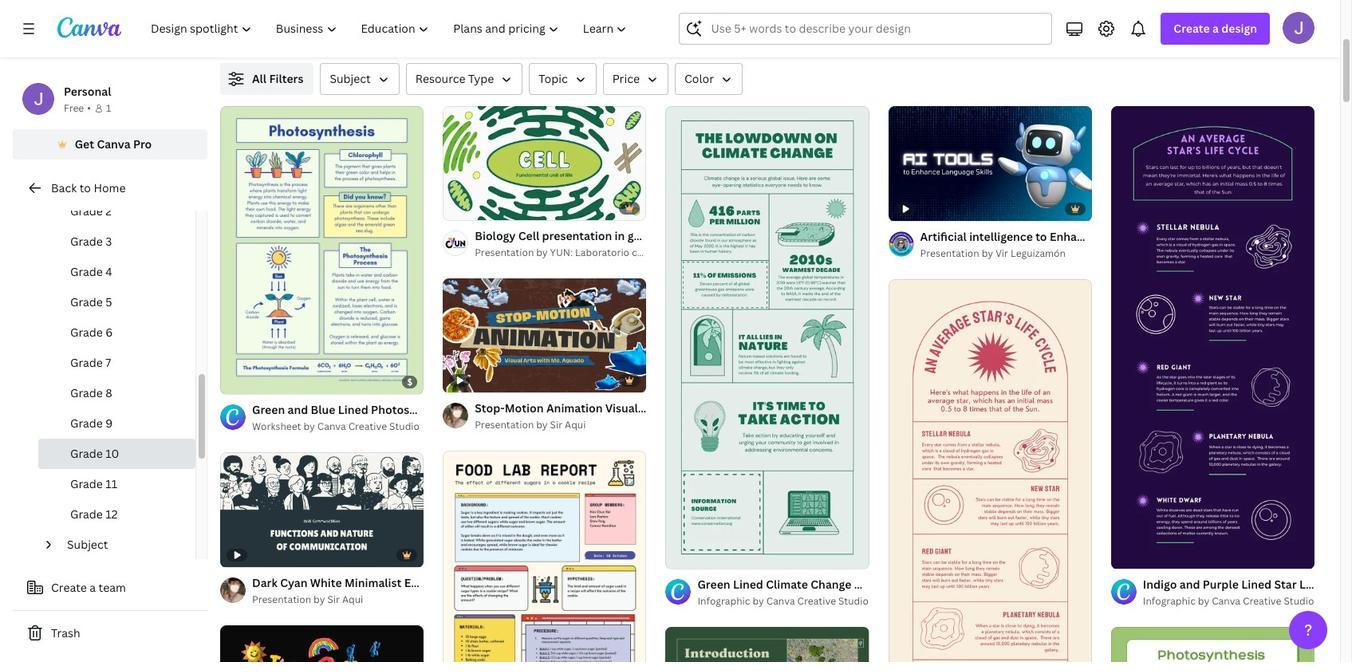 Task type: describe. For each thing, give the bounding box(es) containing it.
green for green and blue lined photosynthesis biology worksheet
[[252, 402, 285, 417]]

1 of 25
[[454, 201, 482, 213]]

12
[[106, 507, 118, 522]]

grade 2
[[70, 204, 112, 219]]

purple
[[1203, 577, 1239, 592]]

presentation for presentation by sir aqui link corresponding to blue
[[252, 593, 311, 606]]

team
[[99, 580, 126, 595]]

sir for blue
[[328, 593, 340, 606]]

3
[[106, 234, 112, 249]]

trash
[[51, 626, 80, 641]]

all filters
[[252, 71, 304, 86]]

grade 7 link
[[38, 348, 196, 378]]

green and blue lined photosynthesis biology worksheet image
[[220, 106, 424, 394]]

green
[[628, 228, 659, 243]]

creativo
[[632, 246, 670, 259]]

cycle
[[1323, 577, 1353, 592]]

cell
[[519, 228, 540, 243]]

yellow and red lined star life cycle astronomy infographic image
[[889, 279, 1092, 662]]

home
[[94, 180, 126, 196]]

5
[[106, 294, 112, 310]]

resource
[[416, 71, 466, 86]]

7
[[106, 355, 111, 370]]

8
[[106, 385, 112, 401]]

create a design button
[[1161, 13, 1270, 45]]

create a team button
[[13, 572, 207, 604]]

grade 12 link
[[38, 500, 196, 530]]

grade for grade 8
[[70, 385, 103, 401]]

subject for the right subject button
[[330, 71, 371, 86]]

back to home link
[[13, 172, 207, 204]]

resource type button
[[406, 63, 523, 95]]

lined for indigo
[[1242, 577, 1272, 592]]

grade for grade 9
[[70, 416, 103, 431]]

by inside indigo and purple lined star life cycle infographic by canva creative studio
[[1199, 595, 1210, 608]]

canva inside green lined climate change environment infographic infographic by canva creative studio
[[767, 595, 795, 608]]

get canva pro button
[[13, 129, 207, 160]]

grade for grade 11
[[70, 476, 103, 492]]

grade 4 link
[[38, 257, 196, 287]]

625
[[220, 69, 240, 85]]

price button
[[603, 63, 669, 95]]

by inside biology cell presentation in green white illustrative style presentation by yun: laboratorio creativo
[[536, 246, 548, 259]]

grade 9
[[70, 416, 113, 431]]

grade 6 link
[[38, 318, 196, 348]]

type
[[468, 71, 494, 86]]

aqui for blue
[[342, 593, 363, 606]]

by inside green and blue lined photosynthesis biology worksheet worksheet by canva creative studio
[[304, 420, 315, 433]]

grade 4
[[70, 264, 112, 279]]

lined inside green lined climate change environment infographic infographic by canva creative studio
[[733, 577, 764, 592]]

leguizamón
[[1011, 246, 1066, 260]]

illustrative
[[694, 228, 753, 243]]

a for team
[[90, 580, 96, 595]]

free
[[64, 101, 84, 115]]

presentation for presentation by vir leguizamón link
[[921, 246, 980, 260]]

Search search field
[[711, 14, 1043, 44]]

studio for indigo
[[1284, 595, 1315, 608]]

vir
[[996, 246, 1009, 260]]

environment
[[855, 577, 925, 592]]

climate
[[766, 577, 808, 592]]

free •
[[64, 101, 91, 115]]

presentation by sir aqui link for presentation
[[475, 418, 647, 434]]

infographic by canva creative studio link for purple
[[1143, 594, 1315, 610]]

grade 3
[[70, 234, 112, 249]]

1 horizontal spatial infographic
[[928, 577, 990, 592]]

style
[[755, 228, 782, 243]]

laboratorio
[[575, 246, 630, 259]]

get
[[75, 136, 94, 152]]

pro
[[133, 136, 152, 152]]

in
[[615, 228, 625, 243]]

biology cell presentation in green white illustrative style image
[[443, 106, 647, 220]]

green and blue lined photosynthesis biology worksheet link
[[252, 401, 560, 419]]

biology cell presentation in green white illustrative style link
[[475, 227, 782, 245]]

templates
[[243, 69, 297, 85]]

grade for grade 12
[[70, 507, 103, 522]]

resource type
[[416, 71, 494, 86]]

grade 8
[[70, 385, 112, 401]]

1 horizontal spatial worksheet
[[501, 402, 560, 417]]

grade 7
[[70, 355, 111, 370]]

get canva pro
[[75, 136, 152, 152]]

filters
[[269, 71, 304, 86]]

white
[[661, 228, 691, 243]]

grade 9 link
[[38, 409, 196, 439]]

10
[[106, 446, 119, 461]]

1 vertical spatial worksheet
[[252, 420, 301, 433]]

and for blue
[[288, 402, 308, 417]]

green flat graphic photosynthesis biology worksheet image
[[1112, 627, 1315, 662]]

worksheet by canva creative studio link
[[252, 419, 424, 435]]

biology cell presentation in green white illustrative style presentation by yun: laboratorio creativo
[[475, 228, 782, 259]]

colorful lined sugar chemistry lab report image
[[443, 451, 647, 662]]

canva inside 'get canva pro' button
[[97, 136, 131, 152]]

of
[[461, 201, 470, 213]]

11
[[106, 476, 118, 492]]

studio for green
[[389, 420, 420, 433]]

yun:
[[550, 246, 573, 259]]

grade 11 link
[[38, 469, 196, 500]]

back
[[51, 180, 77, 196]]

star
[[1275, 577, 1297, 592]]

grade 12
[[70, 507, 118, 522]]

grade 2 link
[[38, 196, 196, 227]]

1 for 1
[[106, 101, 111, 115]]



Task type: locate. For each thing, give the bounding box(es) containing it.
create inside button
[[51, 580, 87, 595]]

create for create a design
[[1174, 21, 1210, 36]]

grade left 8
[[70, 385, 103, 401]]

and for purple
[[1180, 577, 1201, 592]]

indigo
[[1143, 577, 1178, 592]]

1 horizontal spatial presentation by sir aqui link
[[475, 418, 647, 434]]

1 vertical spatial biology
[[458, 402, 499, 417]]

6
[[106, 325, 113, 340]]

1 horizontal spatial green
[[698, 577, 731, 592]]

all
[[252, 71, 267, 86]]

lined
[[338, 402, 368, 417], [733, 577, 764, 592], [1242, 577, 1272, 592]]

by
[[536, 246, 548, 259], [982, 246, 994, 260], [536, 419, 548, 432], [304, 420, 315, 433], [314, 593, 325, 606], [753, 595, 764, 608], [1199, 595, 1210, 608]]

0 horizontal spatial sir
[[328, 593, 340, 606]]

0 vertical spatial aqui
[[565, 419, 586, 432]]

grade for grade 3
[[70, 234, 103, 249]]

1 left of
[[454, 201, 459, 213]]

1 horizontal spatial lined
[[733, 577, 764, 592]]

canva down the climate
[[767, 595, 795, 608]]

1 grade from the top
[[70, 204, 103, 219]]

subject for leftmost subject button
[[67, 537, 108, 552]]

grade left 12
[[70, 507, 103, 522]]

photosynthesis
[[371, 402, 455, 417]]

subject down grade 12
[[67, 537, 108, 552]]

0 horizontal spatial lined
[[338, 402, 368, 417]]

0 vertical spatial and
[[288, 402, 308, 417]]

1 vertical spatial subject
[[67, 537, 108, 552]]

1 vertical spatial create
[[51, 580, 87, 595]]

canva inside green and blue lined photosynthesis biology worksheet worksheet by canva creative studio
[[317, 420, 346, 433]]

grade 5 link
[[38, 287, 196, 318]]

grade 5
[[70, 294, 112, 310]]

indigo and purple lined star life cycle astronomy infographic image
[[1112, 106, 1315, 569]]

0 horizontal spatial studio
[[389, 420, 420, 433]]

0 horizontal spatial and
[[288, 402, 308, 417]]

green lined climate change environment infographic image
[[666, 106, 870, 569]]

infographic by canva creative studio link down the climate
[[698, 594, 870, 610]]

sir for presentation
[[550, 419, 563, 432]]

grade left 11
[[70, 476, 103, 492]]

creative for indigo
[[1243, 595, 1282, 608]]

creative for green
[[348, 420, 387, 433]]

2 horizontal spatial creative
[[1243, 595, 1282, 608]]

life
[[1300, 577, 1320, 592]]

1 vertical spatial subject button
[[61, 530, 186, 560]]

back to home
[[51, 180, 126, 196]]

studio down life
[[1284, 595, 1315, 608]]

2 infographic by canva creative studio link from the left
[[1143, 594, 1315, 610]]

canva left pro
[[97, 136, 131, 152]]

green for green lined climate change environment infographic
[[698, 577, 731, 592]]

1 horizontal spatial and
[[1180, 577, 1201, 592]]

presentation
[[475, 246, 534, 259], [921, 246, 980, 260], [475, 419, 534, 432], [252, 593, 311, 606]]

presentation by vir leguizamón link
[[921, 245, 1092, 261]]

green inside green lined climate change environment infographic infographic by canva creative studio
[[698, 577, 731, 592]]

biology left cell
[[475, 228, 516, 243]]

1 horizontal spatial subject button
[[320, 63, 400, 95]]

presentation for presentation by sir aqui link corresponding to presentation
[[475, 419, 534, 432]]

subject button down top level navigation element at the top left of page
[[320, 63, 400, 95]]

a inside button
[[90, 580, 96, 595]]

0 vertical spatial green
[[252, 402, 285, 417]]

grade for grade 7
[[70, 355, 103, 370]]

grade left 2
[[70, 204, 103, 219]]

1 vertical spatial aqui
[[342, 593, 363, 606]]

green lined climate change environment infographic link
[[698, 576, 990, 594]]

green left the climate
[[698, 577, 731, 592]]

canva inside indigo and purple lined star life cycle infographic by canva creative studio
[[1212, 595, 1241, 608]]

infographic by canva creative studio link down purple
[[1143, 594, 1315, 610]]

1 vertical spatial presentation by sir aqui
[[252, 593, 363, 606]]

2 horizontal spatial lined
[[1242, 577, 1272, 592]]

and left 'blue'
[[288, 402, 308, 417]]

11 grade from the top
[[70, 507, 103, 522]]

1 horizontal spatial sir
[[550, 419, 563, 432]]

creative inside green and blue lined photosynthesis biology worksheet worksheet by canva creative studio
[[348, 420, 387, 433]]

change
[[811, 577, 852, 592]]

4 grade from the top
[[70, 294, 103, 310]]

0 horizontal spatial aqui
[[342, 593, 363, 606]]

presentation by yun: laboratorio creativo link
[[475, 245, 670, 261]]

top level navigation element
[[140, 13, 641, 45]]

8 grade from the top
[[70, 416, 103, 431]]

studio
[[389, 420, 420, 433], [839, 595, 869, 608], [1284, 595, 1315, 608]]

trash link
[[13, 618, 207, 650]]

0 horizontal spatial presentation by sir aqui link
[[252, 592, 424, 608]]

grade for grade 6
[[70, 325, 103, 340]]

presentation
[[542, 228, 612, 243]]

0 horizontal spatial creative
[[348, 420, 387, 433]]

green and blue lined photosynthesis biology worksheet worksheet by canva creative studio
[[252, 402, 560, 433]]

0 horizontal spatial infographic
[[698, 595, 751, 608]]

sir
[[550, 419, 563, 432], [328, 593, 340, 606]]

grade left 7 at the bottom
[[70, 355, 103, 370]]

0 vertical spatial sir
[[550, 419, 563, 432]]

indigo and purple lined star life cycle link
[[1143, 576, 1353, 594]]

0 vertical spatial worksheet
[[501, 402, 560, 417]]

create left design
[[1174, 21, 1210, 36]]

canva down 'blue'
[[317, 420, 346, 433]]

subject button down 12
[[61, 530, 186, 560]]

None search field
[[680, 13, 1053, 45]]

0 vertical spatial presentation by sir aqui
[[475, 419, 586, 432]]

subject button
[[320, 63, 400, 95], [61, 530, 186, 560]]

$
[[407, 376, 413, 388]]

9 grade from the top
[[70, 446, 103, 461]]

a inside dropdown button
[[1213, 21, 1219, 36]]

blue
[[311, 402, 336, 417]]

0 vertical spatial biology
[[475, 228, 516, 243]]

0 horizontal spatial create
[[51, 580, 87, 595]]

1 horizontal spatial infographic by canva creative studio link
[[1143, 594, 1315, 610]]

1 of 25 link
[[443, 106, 647, 220]]

presentation by sir aqui for cell
[[475, 419, 586, 432]]

1 horizontal spatial creative
[[798, 595, 836, 608]]

2 horizontal spatial studio
[[1284, 595, 1315, 608]]

1 right '•'
[[106, 101, 111, 115]]

grade left 4
[[70, 264, 103, 279]]

1 horizontal spatial aqui
[[565, 419, 586, 432]]

0 vertical spatial a
[[1213, 21, 1219, 36]]

1 vertical spatial and
[[1180, 577, 1201, 592]]

to
[[80, 180, 91, 196]]

canva down purple
[[1212, 595, 1241, 608]]

0 vertical spatial subject
[[330, 71, 371, 86]]

personal
[[64, 84, 111, 99]]

grade 3 link
[[38, 227, 196, 257]]

a for design
[[1213, 21, 1219, 36]]

0 vertical spatial 1
[[106, 101, 111, 115]]

creative down indigo and purple lined star life cycle link
[[1243, 595, 1282, 608]]

lined for green
[[338, 402, 368, 417]]

create left team
[[51, 580, 87, 595]]

1 horizontal spatial 1
[[454, 201, 459, 213]]

subject right filters
[[330, 71, 371, 86]]

subject
[[330, 71, 371, 86], [67, 537, 108, 552]]

grade 8 link
[[38, 378, 196, 409]]

3 grade from the top
[[70, 264, 103, 279]]

1 vertical spatial presentation by sir aqui link
[[252, 592, 424, 608]]

jacob simon image
[[1283, 12, 1315, 44]]

1 horizontal spatial subject
[[330, 71, 371, 86]]

presentation inside biology cell presentation in green white illustrative style presentation by yun: laboratorio creativo
[[475, 246, 534, 259]]

topic
[[539, 71, 568, 86]]

grade for grade 2
[[70, 204, 103, 219]]

and inside green and blue lined photosynthesis biology worksheet worksheet by canva creative studio
[[288, 402, 308, 417]]

grade 6
[[70, 325, 113, 340]]

creative inside green lined climate change environment infographic infographic by canva creative studio
[[798, 595, 836, 608]]

design
[[1222, 21, 1258, 36]]

studio inside green lined climate change environment infographic infographic by canva creative studio
[[839, 595, 869, 608]]

grade 10
[[70, 446, 119, 461]]

lined up worksheet by canva creative studio link
[[338, 402, 368, 417]]

0 vertical spatial subject button
[[320, 63, 400, 95]]

0 horizontal spatial a
[[90, 580, 96, 595]]

create a design
[[1174, 21, 1258, 36]]

4
[[106, 264, 112, 279]]

studio inside indigo and purple lined star life cycle infographic by canva creative studio
[[1284, 595, 1315, 608]]

studio inside green and blue lined photosynthesis biology worksheet worksheet by canva creative studio
[[389, 420, 420, 433]]

all filters button
[[220, 63, 314, 95]]

grade left 5
[[70, 294, 103, 310]]

green left 'blue'
[[252, 402, 285, 417]]

infographic inside indigo and purple lined star life cycle infographic by canva creative studio
[[1143, 595, 1196, 608]]

1 vertical spatial sir
[[328, 593, 340, 606]]

0 horizontal spatial subject
[[67, 537, 108, 552]]

•
[[87, 101, 91, 115]]

presentation by sir aqui
[[475, 419, 586, 432], [252, 593, 363, 606]]

presentation by sir aqui link for blue
[[252, 592, 424, 608]]

create inside dropdown button
[[1174, 21, 1210, 36]]

by inside green lined climate change environment infographic infographic by canva creative studio
[[753, 595, 764, 608]]

1 vertical spatial a
[[90, 580, 96, 595]]

2
[[106, 204, 112, 219]]

creative down change
[[798, 595, 836, 608]]

infographic by canva creative studio link
[[698, 594, 870, 610], [1143, 594, 1315, 610]]

1 vertical spatial green
[[698, 577, 731, 592]]

create a team
[[51, 580, 126, 595]]

topic button
[[529, 63, 597, 95]]

worksheet
[[501, 402, 560, 417], [252, 420, 301, 433]]

0 horizontal spatial presentation by sir aqui
[[252, 593, 363, 606]]

presentation by vir leguizamón
[[921, 246, 1066, 260]]

0 horizontal spatial subject button
[[61, 530, 186, 560]]

green lined climate change environment infographic infographic by canva creative studio
[[698, 577, 990, 608]]

biology inside biology cell presentation in green white illustrative style presentation by yun: laboratorio creativo
[[475, 228, 516, 243]]

presentation by sir aqui for and
[[252, 593, 363, 606]]

biology inside green and blue lined photosynthesis biology worksheet worksheet by canva creative studio
[[458, 402, 499, 417]]

1 for 1 of 25
[[454, 201, 459, 213]]

0 vertical spatial presentation by sir aqui link
[[475, 418, 647, 434]]

lined inside green and blue lined photosynthesis biology worksheet worksheet by canva creative studio
[[338, 402, 368, 417]]

lined left star in the bottom of the page
[[1242, 577, 1272, 592]]

green
[[252, 402, 285, 417], [698, 577, 731, 592]]

1 infographic by canva creative studio link from the left
[[698, 594, 870, 610]]

and inside indigo and purple lined star life cycle infographic by canva creative studio
[[1180, 577, 1201, 592]]

create for create a team
[[51, 580, 87, 595]]

infographic by canva creative studio link for climate
[[698, 594, 870, 610]]

0 horizontal spatial worksheet
[[252, 420, 301, 433]]

grade left 6
[[70, 325, 103, 340]]

a left team
[[90, 580, 96, 595]]

grade left 10
[[70, 446, 103, 461]]

2 grade from the top
[[70, 234, 103, 249]]

aqui
[[565, 419, 586, 432], [342, 593, 363, 606]]

grade for grade 10
[[70, 446, 103, 461]]

and
[[288, 402, 308, 417], [1180, 577, 1201, 592]]

1 horizontal spatial presentation by sir aqui
[[475, 419, 586, 432]]

9
[[106, 416, 113, 431]]

a left design
[[1213, 21, 1219, 36]]

1 horizontal spatial a
[[1213, 21, 1219, 36]]

6 grade from the top
[[70, 355, 103, 370]]

5 grade from the top
[[70, 325, 103, 340]]

price
[[613, 71, 640, 86]]

lined left the climate
[[733, 577, 764, 592]]

1 vertical spatial 1
[[454, 201, 459, 213]]

625 templates
[[220, 69, 297, 85]]

0 horizontal spatial infographic by canva creative studio link
[[698, 594, 870, 610]]

grade for grade 4
[[70, 264, 103, 279]]

grade
[[70, 204, 103, 219], [70, 234, 103, 249], [70, 264, 103, 279], [70, 294, 103, 310], [70, 325, 103, 340], [70, 355, 103, 370], [70, 385, 103, 401], [70, 416, 103, 431], [70, 446, 103, 461], [70, 476, 103, 492], [70, 507, 103, 522]]

lined inside indigo and purple lined star life cycle infographic by canva creative studio
[[1242, 577, 1272, 592]]

color button
[[675, 63, 743, 95]]

studio down green and blue lined photosynthesis biology worksheet link
[[389, 420, 420, 433]]

1 horizontal spatial create
[[1174, 21, 1210, 36]]

25
[[472, 201, 482, 213]]

a
[[1213, 21, 1219, 36], [90, 580, 96, 595]]

grade inside "link"
[[70, 294, 103, 310]]

grade left 3
[[70, 234, 103, 249]]

1 horizontal spatial studio
[[839, 595, 869, 608]]

grade 11
[[70, 476, 118, 492]]

color
[[685, 71, 714, 86]]

0 vertical spatial create
[[1174, 21, 1210, 36]]

create
[[1174, 21, 1210, 36], [51, 580, 87, 595]]

green inside green and blue lined photosynthesis biology worksheet worksheet by canva creative studio
[[252, 402, 285, 417]]

biology right photosynthesis
[[458, 402, 499, 417]]

grade left 9
[[70, 416, 103, 431]]

7 grade from the top
[[70, 385, 103, 401]]

0 horizontal spatial green
[[252, 402, 285, 417]]

10 grade from the top
[[70, 476, 103, 492]]

indigo and purple lined star life cycle infographic by canva creative studio
[[1143, 577, 1353, 608]]

creative inside indigo and purple lined star life cycle infographic by canva creative studio
[[1243, 595, 1282, 608]]

and right 'indigo'
[[1180, 577, 1201, 592]]

creative down green and blue lined photosynthesis biology worksheet link
[[348, 420, 387, 433]]

grade for grade 5
[[70, 294, 103, 310]]

aqui for presentation
[[565, 419, 586, 432]]

0 horizontal spatial 1
[[106, 101, 111, 115]]

studio down green lined climate change environment infographic link
[[839, 595, 869, 608]]

infographic
[[928, 577, 990, 592], [698, 595, 751, 608], [1143, 595, 1196, 608]]

2 horizontal spatial infographic
[[1143, 595, 1196, 608]]



Task type: vqa. For each thing, say whether or not it's contained in the screenshot.
Green inside the green and blue lined photosynthesis biology worksheet worksheet by canva creative studio
yes



